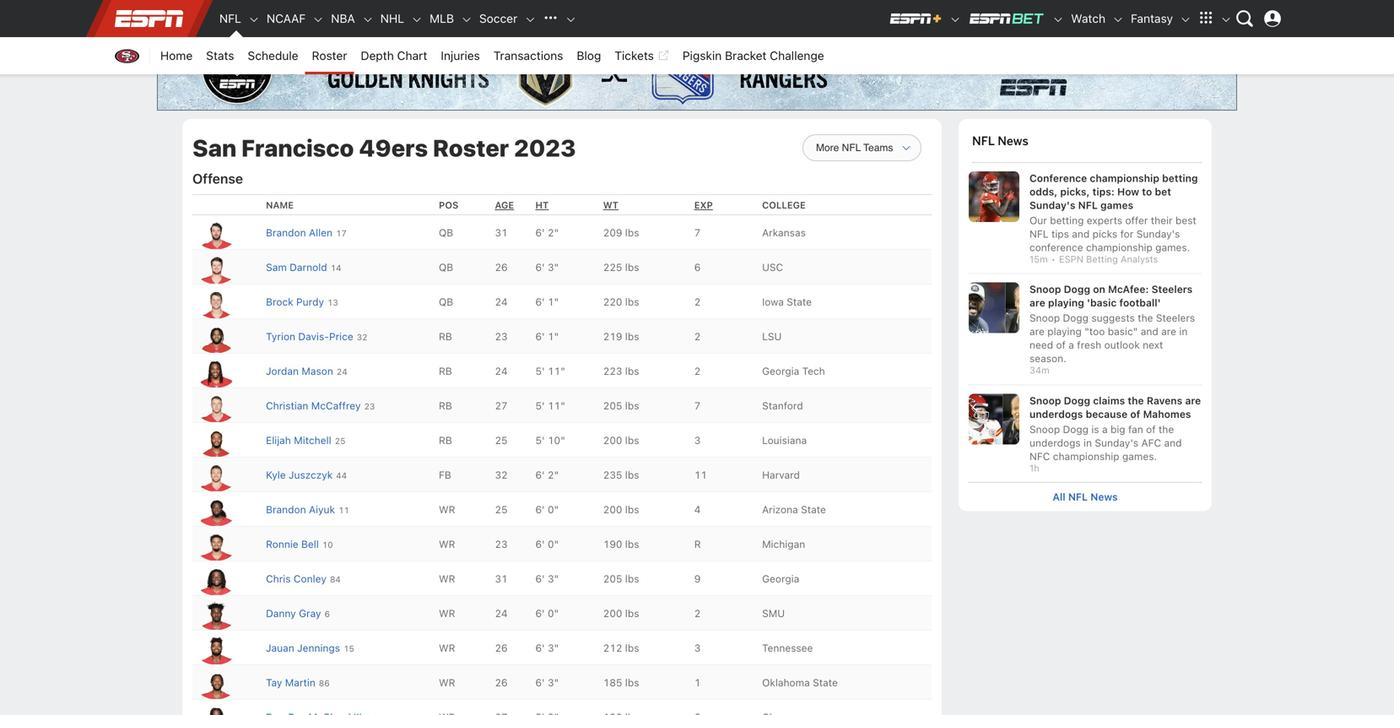 Task type: locate. For each thing, give the bounding box(es) containing it.
lbs for louisiana
[[626, 435, 640, 446]]

6' for 13
[[536, 296, 545, 308]]

lbs down '235 lbs'
[[626, 504, 640, 516]]

lbs right 185 at the left bottom
[[626, 677, 640, 689]]

brandon down name
[[266, 227, 306, 239]]

1 2" from the top
[[548, 227, 559, 239]]

lbs right the 190
[[626, 538, 640, 550]]

suggests
[[1092, 312, 1136, 324]]

2 6' 3" from the top
[[536, 573, 559, 585]]

1 2 from the top
[[695, 296, 701, 308]]

a left fresh
[[1069, 339, 1075, 351]]

tay martin 86
[[266, 677, 330, 689]]

1" left 220
[[548, 296, 559, 308]]

tennessee
[[763, 642, 813, 654]]

dogg left on
[[1065, 283, 1091, 295]]

5' 11" up 5' 10" in the bottom of the page
[[536, 400, 566, 412]]

steelers up football'
[[1152, 283, 1193, 295]]

26 for 212 lbs
[[495, 642, 508, 654]]

2 right 223 lbs
[[695, 365, 701, 377]]

steelers
[[1152, 283, 1193, 295], [1157, 312, 1196, 324]]

0 horizontal spatial roster
[[312, 49, 347, 62]]

31 for 6' 3"
[[495, 573, 508, 585]]

nhl image
[[411, 14, 423, 25]]

1 vertical spatial 3
[[695, 642, 701, 654]]

georgia down michigan
[[763, 573, 800, 585]]

205 lbs down 190 lbs
[[604, 573, 640, 585]]

9 lbs from the top
[[626, 504, 640, 516]]

1 vertical spatial qb
[[439, 262, 454, 273]]

2 vertical spatial sunday's
[[1096, 437, 1139, 449]]

2"
[[548, 227, 559, 239], [548, 469, 559, 481]]

sunday's down big
[[1096, 437, 1139, 449]]

2 5' 11" from the top
[[536, 400, 566, 412]]

dogg left is
[[1064, 423, 1089, 435]]

3 up 4
[[695, 435, 701, 446]]

32 right fb
[[495, 469, 508, 481]]

of up afc
[[1147, 423, 1156, 435]]

6' for 14
[[536, 262, 545, 273]]

6 lbs from the top
[[626, 400, 640, 412]]

ravens
[[1147, 395, 1183, 406]]

205 for 11"
[[604, 400, 623, 412]]

205 down 223
[[604, 400, 623, 412]]

lbs right 212
[[626, 642, 640, 654]]

brandon for brandon allen
[[266, 227, 306, 239]]

1 200 lbs from the top
[[604, 435, 640, 446]]

1 horizontal spatial of
[[1131, 408, 1141, 420]]

7 6' from the top
[[536, 538, 545, 550]]

205 lbs for 3"
[[604, 573, 640, 585]]

6' 1" left 219
[[536, 331, 559, 343]]

allen
[[309, 227, 333, 239]]

0 vertical spatial qb
[[439, 227, 454, 239]]

qb for 26
[[439, 262, 454, 273]]

more sports image
[[565, 14, 577, 25]]

1 vertical spatial 200 lbs
[[604, 504, 640, 516]]

0 vertical spatial 200
[[604, 435, 623, 446]]

6' 3" for 225 lbs
[[536, 262, 559, 273]]

0 vertical spatial 6' 2"
[[536, 227, 559, 239]]

state for iowa state
[[787, 296, 812, 308]]

6'
[[536, 227, 545, 239], [536, 262, 545, 273], [536, 296, 545, 308], [536, 331, 545, 343], [536, 469, 545, 481], [536, 504, 545, 516], [536, 538, 545, 550], [536, 573, 545, 585], [536, 608, 545, 620], [536, 642, 545, 654], [536, 677, 545, 689]]

games. inside snoop dogg claims the ravens are underdogs because of mahomes snoop dogg is a big fan of the underdogs in sunday's afc and nfc championship games. 1h
[[1123, 450, 1158, 462]]

2 vertical spatial 5'
[[536, 435, 545, 446]]

10 6' from the top
[[536, 642, 545, 654]]

7 lbs from the top
[[626, 435, 640, 446]]

0 horizontal spatial in
[[1084, 437, 1093, 449]]

brock purdy 13
[[266, 296, 338, 308]]

sunday's down their
[[1137, 228, 1181, 240]]

snoop down 34m
[[1030, 395, 1062, 406]]

conference championship betting odds, picks, tips: how to bet sunday's nfl games element
[[1030, 171, 1202, 212]]

1 205 from the top
[[604, 400, 623, 412]]

2
[[695, 296, 701, 308], [695, 331, 701, 343], [695, 365, 701, 377], [695, 608, 701, 620]]

0 vertical spatial playing
[[1049, 297, 1085, 309]]

1 vertical spatial 200
[[604, 504, 623, 516]]

https://a.espncdn.com/i/headshots/nfl/players/full/4689546.png image
[[196, 601, 236, 630]]

11 up 4
[[695, 469, 707, 481]]

snoop up need at right
[[1030, 312, 1061, 324]]

3 200 lbs from the top
[[604, 608, 640, 620]]

3 3" from the top
[[548, 642, 559, 654]]

2" down 5' 10" in the bottom of the page
[[548, 469, 559, 481]]

1 3" from the top
[[548, 262, 559, 273]]

1 5' from the top
[[536, 365, 545, 377]]

snoop down 15m
[[1030, 283, 1062, 295]]

championship up how
[[1090, 172, 1160, 184]]

2 left lsu
[[695, 331, 701, 343]]

nfl up conference championship betting odds, picks, tips: how to bet sunday's nfl games image
[[973, 133, 995, 149]]

0 horizontal spatial 32
[[357, 332, 368, 342]]

1 3 from the top
[[695, 435, 701, 446]]

the inside snoop dogg on mcafee: steelers are playing 'basic football' snoop dogg suggests the steelers are playing "too basic" and are in need of a fresh outlook next season. 34m
[[1138, 312, 1154, 324]]

lbs right 223
[[626, 365, 640, 377]]

fantasy link
[[1125, 0, 1180, 37]]

0" for 25
[[548, 504, 559, 516]]

6' 0" for 25
[[536, 504, 559, 516]]

https://a.espncdn.com/i/headshots/nfl/players/full/3886598.png image
[[196, 635, 236, 665]]

christian
[[266, 400, 309, 412]]

1 vertical spatial 23
[[364, 402, 375, 411]]

for
[[1121, 228, 1134, 240]]

2 11" from the top
[[548, 400, 566, 412]]

nfl inside global navigation element
[[220, 11, 241, 25]]

11 inside brandon aiyuk 11
[[339, 506, 350, 515]]

lbs for georgia tech
[[626, 365, 640, 377]]

espn+ image
[[889, 12, 943, 25]]

2 2 from the top
[[695, 331, 701, 343]]

0 vertical spatial the
[[1138, 312, 1154, 324]]

2 3" from the top
[[548, 573, 559, 585]]

0 vertical spatial 6' 1"
[[536, 296, 559, 308]]

1 horizontal spatial 11
[[695, 469, 707, 481]]

2 vertical spatial 23
[[495, 538, 508, 550]]

1 11" from the top
[[548, 365, 566, 377]]

3 lbs from the top
[[626, 296, 640, 308]]

0 horizontal spatial of
[[1057, 339, 1066, 351]]

0 vertical spatial and
[[1073, 228, 1090, 240]]

2 vertical spatial of
[[1147, 423, 1156, 435]]

4 rb from the top
[[439, 435, 452, 446]]

arizona state
[[763, 504, 827, 516]]

200 for 4
[[604, 504, 623, 516]]

the down football'
[[1138, 312, 1154, 324]]

200
[[604, 435, 623, 446], [604, 504, 623, 516], [604, 608, 623, 620]]

espn bet image
[[1053, 14, 1065, 25]]

2 0" from the top
[[548, 538, 559, 550]]

11 lbs from the top
[[626, 573, 640, 585]]

220 lbs
[[604, 296, 640, 308]]

200 down 235
[[604, 504, 623, 516]]

1 200 from the top
[[604, 435, 623, 446]]

season.
[[1030, 353, 1067, 364]]

1 vertical spatial underdogs
[[1030, 437, 1081, 449]]

1 vertical spatial georgia
[[763, 573, 800, 585]]

in down is
[[1084, 437, 1093, 449]]

wr for ronnie bell
[[439, 538, 456, 550]]

5 wr from the top
[[439, 642, 456, 654]]

depth chart link
[[354, 37, 434, 74]]

6' 1" for 24
[[536, 296, 559, 308]]

rb for 24
[[439, 365, 452, 377]]

205 down the 190
[[604, 573, 623, 585]]

6' for 6
[[536, 608, 545, 620]]

2 vertical spatial and
[[1165, 437, 1183, 449]]

200 lbs for 4
[[604, 504, 640, 516]]

1 lbs from the top
[[626, 227, 640, 239]]

1 qb from the top
[[439, 227, 454, 239]]

1 rb from the top
[[439, 331, 452, 343]]

lbs right 209
[[626, 227, 640, 239]]

rb for 25
[[439, 435, 452, 446]]

lbs for arizona state
[[626, 504, 640, 516]]

2 underdogs from the top
[[1030, 437, 1081, 449]]

8 6' from the top
[[536, 573, 545, 585]]

georgia tech
[[763, 365, 826, 377]]

5' 11" left 223
[[536, 365, 566, 377]]

5 lbs from the top
[[626, 365, 640, 377]]

6' for price
[[536, 331, 545, 343]]

espn betting analysts
[[1060, 254, 1159, 265]]

0 vertical spatial 2"
[[548, 227, 559, 239]]

1 vertical spatial 6' 0"
[[536, 538, 559, 550]]

dogg left claims
[[1065, 395, 1091, 406]]

sunday's down odds,
[[1030, 199, 1076, 211]]

4 lbs from the top
[[626, 331, 640, 343]]

the down 'mahomes'
[[1159, 423, 1175, 435]]

betting up tips
[[1051, 214, 1085, 226]]

1 horizontal spatial betting
[[1163, 172, 1199, 184]]

3 6' 0" from the top
[[536, 608, 559, 620]]

of up fan
[[1131, 408, 1141, 420]]

1 horizontal spatial in
[[1180, 326, 1188, 337]]

0 vertical spatial underdogs
[[1030, 408, 1084, 420]]

jordan
[[266, 365, 299, 377]]

1 7 from the top
[[695, 227, 701, 239]]

sunday's
[[1030, 199, 1076, 211], [1137, 228, 1181, 240], [1096, 437, 1139, 449]]

1 georgia from the top
[[763, 365, 800, 377]]

3 200 from the top
[[604, 608, 623, 620]]

25 for wr
[[495, 504, 508, 516]]

1 horizontal spatial a
[[1103, 423, 1108, 435]]

11 6' from the top
[[536, 677, 545, 689]]

nfl link
[[213, 0, 248, 37]]

1" for 24
[[548, 296, 559, 308]]

200 lbs for 3
[[604, 435, 640, 446]]

0 horizontal spatial news
[[998, 133, 1029, 149]]

1 26 from the top
[[495, 262, 508, 273]]

jauan
[[266, 642, 295, 654]]

32 right price
[[357, 332, 368, 342]]

1 vertical spatial and
[[1141, 326, 1159, 337]]

1 wr from the top
[[439, 504, 456, 516]]

in right basic"
[[1180, 326, 1188, 337]]

challenge
[[770, 49, 825, 62]]

tay
[[266, 677, 282, 689]]

georgia for georgia
[[763, 573, 800, 585]]

schedule
[[248, 49, 299, 62]]

2 31 from the top
[[495, 573, 508, 585]]

playing up need at right
[[1048, 326, 1082, 337]]

external link image
[[658, 46, 670, 66]]

and up next
[[1141, 326, 1159, 337]]

4 wr from the top
[[439, 608, 456, 620]]

1 0" from the top
[[548, 504, 559, 516]]

13 lbs from the top
[[626, 642, 640, 654]]

1 vertical spatial 5'
[[536, 400, 545, 412]]

0 vertical spatial of
[[1057, 339, 1066, 351]]

1 6' 2" from the top
[[536, 227, 559, 239]]

6' 3" for 212 lbs
[[536, 642, 559, 654]]

200 lbs down '235 lbs'
[[604, 504, 640, 516]]

6' 1" left 220
[[536, 296, 559, 308]]

sam darnold 14
[[266, 262, 342, 273]]

jordan mason 24
[[266, 365, 348, 377]]

0 vertical spatial 205 lbs
[[604, 400, 640, 412]]

1 31 from the top
[[495, 227, 508, 239]]

2 26 from the top
[[495, 642, 508, 654]]

and right afc
[[1165, 437, 1183, 449]]

0 vertical spatial brandon
[[266, 227, 306, 239]]

2 200 lbs from the top
[[604, 504, 640, 516]]

more espn image
[[1194, 6, 1219, 31]]

news inside "link"
[[1091, 491, 1118, 503]]

1" left 219
[[548, 331, 559, 343]]

1 6' from the top
[[536, 227, 545, 239]]

wr
[[439, 504, 456, 516], [439, 538, 456, 550], [439, 573, 456, 585], [439, 608, 456, 620], [439, 642, 456, 654], [439, 677, 456, 689]]

2 6' from the top
[[536, 262, 545, 273]]

nhl
[[381, 11, 404, 25]]

185 lbs
[[604, 677, 640, 689]]

https://a.espncdn.com/i/headshots/nfl/players/full/2574511.png image
[[196, 220, 236, 249]]

6' 1" for 23
[[536, 331, 559, 343]]

1 vertical spatial 6' 1"
[[536, 331, 559, 343]]

209 lbs
[[604, 227, 640, 239]]

state right arizona
[[801, 504, 827, 516]]

1 vertical spatial 1"
[[548, 331, 559, 343]]

3 up 1
[[695, 642, 701, 654]]

0 vertical spatial 6' 0"
[[536, 504, 559, 516]]

2 6' 1" from the top
[[536, 331, 559, 343]]

championship down is
[[1054, 450, 1120, 462]]

32
[[357, 332, 368, 342], [495, 469, 508, 481]]

our betting experts offer their best nfl tips and picks for sunday's conference championship games. element
[[1030, 212, 1202, 254]]

roster up pos
[[433, 134, 509, 162]]

are inside snoop dogg claims the ravens are underdogs because of mahomes snoop dogg is a big fan of the underdogs in sunday's afc and nfc championship games. 1h
[[1186, 395, 1202, 406]]

200 lbs up 212 lbs
[[604, 608, 640, 620]]

2 1" from the top
[[548, 331, 559, 343]]

2 vertical spatial the
[[1159, 423, 1175, 435]]

1 6' 0" from the top
[[536, 504, 559, 516]]

2 qb from the top
[[439, 262, 454, 273]]

playing left 'basic
[[1049, 297, 1085, 309]]

2 down 9
[[695, 608, 701, 620]]

0 vertical spatial 6
[[695, 262, 701, 273]]

and right tips
[[1073, 228, 1090, 240]]

offer
[[1126, 214, 1149, 226]]

state right the oklahoma
[[813, 677, 838, 689]]

big
[[1111, 423, 1126, 435]]

1 vertical spatial the
[[1128, 395, 1145, 406]]

and inside snoop dogg on mcafee: steelers are playing 'basic football' snoop dogg suggests the steelers are playing "too basic" and are in need of a fresh outlook next season. 34m
[[1141, 326, 1159, 337]]

2 205 from the top
[[604, 573, 623, 585]]

1 vertical spatial 6
[[325, 609, 330, 619]]

2 rb from the top
[[439, 365, 452, 377]]

0 vertical spatial state
[[787, 296, 812, 308]]

6
[[695, 262, 701, 273], [325, 609, 330, 619]]

soccer image
[[525, 14, 536, 25]]

wr for chris conley
[[439, 573, 456, 585]]

0 vertical spatial in
[[1180, 326, 1188, 337]]

georgia left tech
[[763, 365, 800, 377]]

danny
[[266, 608, 296, 620]]

0 vertical spatial 1"
[[548, 296, 559, 308]]

roster down ncaaf image
[[312, 49, 347, 62]]

https://a.espncdn.com/i/headshots/nfl/players/full/4241555.png image
[[196, 427, 236, 457]]

31 for 6' 2"
[[495, 227, 508, 239]]

nfl right all
[[1069, 491, 1088, 503]]

games. inside conference championship betting odds, picks, tips: how to bet sunday's nfl games our betting experts offer their best nfl tips and picks for sunday's conference championship games.
[[1156, 241, 1191, 253]]

3" for 185 lbs
[[548, 677, 559, 689]]

0 vertical spatial games.
[[1156, 241, 1191, 253]]

2 2" from the top
[[548, 469, 559, 481]]

nfc
[[1030, 450, 1051, 462]]

championship inside snoop dogg claims the ravens are underdogs because of mahomes snoop dogg is a big fan of the underdogs in sunday's afc and nfc championship games. 1h
[[1054, 450, 1120, 462]]

2 vertical spatial 26
[[495, 677, 508, 689]]

roster inside 'link'
[[312, 49, 347, 62]]

mlb link
[[423, 0, 461, 37]]

3 2 from the top
[[695, 365, 701, 377]]

6' 2" down 5' 10" in the bottom of the page
[[536, 469, 559, 481]]

5 6' from the top
[[536, 469, 545, 481]]

10 lbs from the top
[[626, 538, 640, 550]]

10
[[322, 540, 333, 550]]

1 vertical spatial sunday's
[[1137, 228, 1181, 240]]

3 5' from the top
[[536, 435, 545, 446]]

list containing conference championship betting odds, picks, tips: how to bet sunday's nfl games
[[969, 171, 1202, 474]]

3 0" from the top
[[548, 608, 559, 620]]

lbs for iowa state
[[626, 296, 640, 308]]

2 6' 2" from the top
[[536, 469, 559, 481]]

2 horizontal spatial and
[[1165, 437, 1183, 449]]

8 lbs from the top
[[626, 469, 640, 481]]

12 lbs from the top
[[626, 608, 640, 620]]

1 horizontal spatial news
[[1091, 491, 1118, 503]]

lbs right "225"
[[626, 262, 640, 273]]

2 brandon from the top
[[266, 504, 306, 516]]

roster
[[312, 49, 347, 62], [433, 134, 509, 162]]

2 6' 0" from the top
[[536, 538, 559, 550]]

jauan jennings 15
[[266, 642, 355, 654]]

lbs up 212 lbs
[[626, 608, 640, 620]]

championship down the for
[[1087, 241, 1153, 253]]

6 wr from the top
[[439, 677, 456, 689]]

'basic
[[1088, 297, 1117, 309]]

lsu
[[763, 331, 782, 343]]

1 vertical spatial betting
[[1051, 214, 1085, 226]]

26
[[495, 262, 508, 273], [495, 642, 508, 654], [495, 677, 508, 689]]

0 vertical spatial 0"
[[548, 504, 559, 516]]

1 vertical spatial 205
[[604, 573, 623, 585]]

23
[[495, 331, 508, 343], [364, 402, 375, 411], [495, 538, 508, 550]]

3 for 212 lbs
[[695, 642, 701, 654]]

10"
[[548, 435, 566, 446]]

2 7 from the top
[[695, 400, 701, 412]]

kyle
[[266, 469, 286, 481]]

games. down afc
[[1123, 450, 1158, 462]]

lbs down 190 lbs
[[626, 573, 640, 585]]

1 vertical spatial 5' 11"
[[536, 400, 566, 412]]

https://a.espncdn.com/i/headshots/nfl/players/full/3117251.png image
[[196, 393, 236, 423]]

200 lbs up '235 lbs'
[[604, 435, 640, 446]]

espn more sports home page image
[[538, 6, 563, 31]]

1 vertical spatial brandon
[[266, 504, 306, 516]]

14 lbs from the top
[[626, 677, 640, 689]]

0 vertical spatial 11"
[[548, 365, 566, 377]]

georgia
[[763, 365, 800, 377], [763, 573, 800, 585]]

arkansas
[[763, 227, 806, 239]]

francisco
[[242, 134, 354, 162]]

state right iowa
[[787, 296, 812, 308]]

snoop dogg claims the ravens are underdogs because of mahomes element
[[1030, 394, 1202, 421]]

lbs right 235
[[626, 469, 640, 481]]

gray
[[299, 608, 321, 620]]

1" for 23
[[548, 331, 559, 343]]

2 205 lbs from the top
[[604, 573, 640, 585]]

1 vertical spatial 11
[[339, 506, 350, 515]]

4 3" from the top
[[548, 677, 559, 689]]

212
[[604, 642, 623, 654]]

2 snoop from the top
[[1030, 312, 1061, 324]]

1 horizontal spatial roster
[[433, 134, 509, 162]]

0 horizontal spatial and
[[1073, 228, 1090, 240]]

1 vertical spatial 7
[[695, 400, 701, 412]]

games. down their
[[1156, 241, 1191, 253]]

0 vertical spatial 3
[[695, 435, 701, 446]]

0 vertical spatial 23
[[495, 331, 508, 343]]

price
[[329, 331, 354, 343]]

200 up 212
[[604, 608, 623, 620]]

lbs for oklahoma state
[[626, 677, 640, 689]]

9 6' from the top
[[536, 608, 545, 620]]

basic"
[[1108, 326, 1139, 337]]

offense
[[193, 171, 243, 187]]

6 6' from the top
[[536, 504, 545, 516]]

6' 2"
[[536, 227, 559, 239], [536, 469, 559, 481]]

news right all
[[1091, 491, 1118, 503]]

brandon up ronnie
[[266, 504, 306, 516]]

1 brandon from the top
[[266, 227, 306, 239]]

0" for 24
[[548, 608, 559, 620]]

lbs for usc
[[626, 262, 640, 273]]

lbs up '235 lbs'
[[626, 435, 640, 446]]

3" for 205 lbs
[[548, 573, 559, 585]]

2 vertical spatial 6' 0"
[[536, 608, 559, 620]]

lbs down 223 lbs
[[626, 400, 640, 412]]

4 6' 3" from the top
[[536, 677, 559, 689]]

news up conference championship betting odds, picks, tips: how to bet sunday's nfl games image
[[998, 133, 1029, 149]]

5' for 27
[[536, 400, 545, 412]]

3 wr from the top
[[439, 573, 456, 585]]

205 lbs down 223 lbs
[[604, 400, 640, 412]]

4 6' from the top
[[536, 331, 545, 343]]

snoop up nfc
[[1030, 423, 1061, 435]]

1 vertical spatial roster
[[433, 134, 509, 162]]

tyrion
[[266, 331, 296, 343]]

1 6' 3" from the top
[[536, 262, 559, 273]]

0 vertical spatial 31
[[495, 227, 508, 239]]

their
[[1152, 214, 1173, 226]]

betting up 'bet'
[[1163, 172, 1199, 184]]

11" up 10"
[[548, 400, 566, 412]]

0 vertical spatial roster
[[312, 49, 347, 62]]

rb for 27
[[439, 400, 452, 412]]

11 right 'aiyuk'
[[339, 506, 350, 515]]

2 wr from the top
[[439, 538, 456, 550]]

lbs for stanford
[[626, 400, 640, 412]]

https://a.espncdn.com/i/headshots/nfl/players/full/4245144.png image
[[196, 670, 236, 700]]

tips
[[1052, 228, 1070, 240]]

2 vertical spatial 200 lbs
[[604, 608, 640, 620]]

1 vertical spatial 205 lbs
[[604, 573, 640, 585]]

6' for 44
[[536, 469, 545, 481]]

watch link
[[1065, 0, 1113, 37]]

1 vertical spatial 2"
[[548, 469, 559, 481]]

tickets
[[615, 49, 654, 62]]

0 vertical spatial 7
[[695, 227, 701, 239]]

iowa
[[763, 296, 784, 308]]

lbs right 219
[[626, 331, 640, 343]]

2 vertical spatial championship
[[1054, 450, 1120, 462]]

1 vertical spatial steelers
[[1157, 312, 1196, 324]]

lbs right 220
[[626, 296, 640, 308]]

200 up 235
[[604, 435, 623, 446]]

0 horizontal spatial 6
[[325, 609, 330, 619]]

1 vertical spatial 6' 2"
[[536, 469, 559, 481]]

3 rb from the top
[[439, 400, 452, 412]]

2 left iowa
[[695, 296, 701, 308]]

1 205 lbs from the top
[[604, 400, 640, 412]]

205 lbs for 11"
[[604, 400, 640, 412]]

nfl left nfl image at top left
[[220, 11, 241, 25]]

name
[[266, 200, 294, 211]]

oklahoma
[[763, 677, 810, 689]]

1 vertical spatial 31
[[495, 573, 508, 585]]

1 vertical spatial 26
[[495, 642, 508, 654]]

a right is
[[1103, 423, 1108, 435]]

11" for 205 lbs
[[548, 400, 566, 412]]

3 6' from the top
[[536, 296, 545, 308]]

0 vertical spatial 26
[[495, 262, 508, 273]]

1 1" from the top
[[548, 296, 559, 308]]

georgia for georgia tech
[[763, 365, 800, 377]]

0 vertical spatial 5'
[[536, 365, 545, 377]]

3 qb from the top
[[439, 296, 454, 308]]

experts
[[1087, 214, 1123, 226]]

the right claims
[[1128, 395, 1145, 406]]

11" left 223
[[548, 365, 566, 377]]

1 vertical spatial 32
[[495, 469, 508, 481]]

bet
[[1156, 186, 1172, 198]]

6 down exp 'link'
[[695, 262, 701, 273]]

0 vertical spatial steelers
[[1152, 283, 1193, 295]]

qb for 24
[[439, 296, 454, 308]]

nba image
[[362, 14, 374, 25]]

49ers
[[359, 134, 428, 162]]

25 inside elijah mitchell 25
[[335, 436, 346, 446]]

in inside snoop dogg on mcafee: steelers are playing 'basic football' snoop dogg suggests the steelers are playing "too basic" and are in need of a fresh outlook next season. 34m
[[1180, 326, 1188, 337]]

6 inside the danny gray 6
[[325, 609, 330, 619]]

1 5' 11" from the top
[[536, 365, 566, 377]]

2 georgia from the top
[[763, 573, 800, 585]]

2 5' from the top
[[536, 400, 545, 412]]

age
[[495, 200, 514, 211]]

https://a.espncdn.com/i/headshots/nfl/players/full/4360569.png image
[[196, 358, 236, 388]]

2 200 from the top
[[604, 504, 623, 516]]

1 6' 1" from the top
[[536, 296, 559, 308]]

2" down ht
[[548, 227, 559, 239]]

in inside snoop dogg claims the ravens are underdogs because of mahomes snoop dogg is a big fan of the underdogs in sunday's afc and nfc championship games. 1h
[[1084, 437, 1093, 449]]

games.
[[1156, 241, 1191, 253], [1123, 450, 1158, 462]]

3 26 from the top
[[495, 677, 508, 689]]

15m
[[1030, 254, 1048, 265]]

2 lbs from the top
[[626, 262, 640, 273]]

34m
[[1030, 365, 1050, 376]]

2 vertical spatial 200
[[604, 608, 623, 620]]

1 horizontal spatial 32
[[495, 469, 508, 481]]

2 3 from the top
[[695, 642, 701, 654]]

1 vertical spatial 0"
[[548, 538, 559, 550]]

6' for 86
[[536, 677, 545, 689]]

home
[[160, 49, 193, 62]]

1 vertical spatial championship
[[1087, 241, 1153, 253]]

0 vertical spatial 205
[[604, 400, 623, 412]]

lbs for georgia
[[626, 573, 640, 585]]

nfl inside "link"
[[1069, 491, 1088, 503]]

a inside snoop dogg on mcafee: steelers are playing 'basic football' snoop dogg suggests the steelers are playing "too basic" and are in need of a fresh outlook next season. 34m
[[1069, 339, 1075, 351]]

0 vertical spatial 32
[[357, 332, 368, 342]]

2 for 200 lbs
[[695, 608, 701, 620]]

steelers up next
[[1157, 312, 1196, 324]]

list
[[969, 171, 1202, 474]]

6 right gray
[[325, 609, 330, 619]]

6' 2" down ht
[[536, 227, 559, 239]]

6' 1"
[[536, 296, 559, 308], [536, 331, 559, 343]]

2 for 220 lbs
[[695, 296, 701, 308]]

0 vertical spatial a
[[1069, 339, 1075, 351]]

of up season.
[[1057, 339, 1066, 351]]

4 2 from the top
[[695, 608, 701, 620]]

1 vertical spatial in
[[1084, 437, 1093, 449]]

2 vertical spatial qb
[[439, 296, 454, 308]]

3 6' 3" from the top
[[536, 642, 559, 654]]



Task type: vqa. For each thing, say whether or not it's contained in the screenshot.
bottommost 23
yes



Task type: describe. For each thing, give the bounding box(es) containing it.
3 snoop from the top
[[1030, 395, 1062, 406]]

2 horizontal spatial of
[[1147, 423, 1156, 435]]

nfl image
[[248, 14, 260, 25]]

is
[[1092, 423, 1100, 435]]

transactions link
[[487, 37, 570, 74]]

afc
[[1142, 437, 1162, 449]]

picks
[[1093, 228, 1118, 240]]

betting
[[1087, 254, 1119, 265]]

1 vertical spatial of
[[1131, 408, 1141, 420]]

23 for rb
[[495, 331, 508, 343]]

26 for 185 lbs
[[495, 677, 508, 689]]

6' for 17
[[536, 227, 545, 239]]

200 lbs for 2
[[604, 608, 640, 620]]

of inside snoop dogg on mcafee: steelers are playing 'basic football' snoop dogg suggests the steelers are playing "too basic" and are in need of a fresh outlook next season. 34m
[[1057, 339, 1066, 351]]

2 for 223 lbs
[[695, 365, 701, 377]]

24 for wr
[[495, 608, 508, 620]]

tips:
[[1093, 186, 1115, 198]]

https://a.espncdn.com/i/headshots/nfl/players/full/4426475.png image
[[196, 324, 236, 353]]

25 for rb
[[495, 435, 508, 446]]

qb for 31
[[439, 227, 454, 239]]

sam darnold link
[[266, 262, 327, 273]]

https://a.espncdn.com/i/headshots/nfl/players/full/2578533.png image
[[196, 566, 236, 596]]

mahomes
[[1144, 408, 1192, 420]]

fantasy image
[[1180, 14, 1192, 25]]

wt link
[[604, 200, 619, 211]]

brandon allen link
[[266, 227, 333, 239]]

https://a.espncdn.com/i/headshots/nfl/players/full/4361741.png image
[[196, 289, 236, 319]]

24 for qb
[[495, 296, 508, 308]]

https://a.espncdn.com/i/headshots/nfl/players/full/4360438.png image
[[196, 497, 236, 526]]

https://a.espncdn.com/i/headshots/nfl/players/full/16002.png image
[[196, 462, 236, 492]]

1 horizontal spatial 6
[[695, 262, 701, 273]]

6' 2" for 32
[[536, 469, 559, 481]]

state for arizona state
[[801, 504, 827, 516]]

15
[[344, 644, 355, 654]]

watch image
[[1113, 14, 1125, 25]]

r
[[695, 538, 701, 550]]

exp
[[695, 200, 713, 211]]

0" for 23
[[548, 538, 559, 550]]

6' for 84
[[536, 573, 545, 585]]

watch
[[1072, 11, 1106, 25]]

lbs for arkansas
[[626, 227, 640, 239]]

5' 10"
[[536, 435, 566, 446]]

2" for 32
[[548, 469, 559, 481]]

a inside snoop dogg claims the ravens are underdogs because of mahomes snoop dogg is a big fan of the underdogs in sunday's afc and nfc championship games. 1h
[[1103, 423, 1108, 435]]

chris
[[266, 573, 291, 585]]

0 vertical spatial betting
[[1163, 172, 1199, 184]]

https://a.espncdn.com/i/headshots/nfl/players/full/4372063.png image
[[196, 531, 236, 561]]

0 vertical spatial news
[[998, 133, 1029, 149]]

24 inside jordan mason 24
[[337, 367, 348, 377]]

dogg up "too
[[1064, 312, 1089, 324]]

5' for 24
[[536, 365, 545, 377]]

outlook
[[1105, 339, 1141, 351]]

mlb image
[[461, 14, 473, 25]]

darnold
[[290, 262, 327, 273]]

26 for 225 lbs
[[495, 262, 508, 273]]

23 inside christian mccaffrey 23
[[364, 402, 375, 411]]

1 snoop from the top
[[1030, 283, 1062, 295]]

6' 0" for 23
[[536, 538, 559, 550]]

3" for 212 lbs
[[548, 642, 559, 654]]

wr for tay martin
[[439, 677, 456, 689]]

juszczyk
[[289, 469, 333, 481]]

lbs for tennessee
[[626, 642, 640, 654]]

lbs for harvard
[[626, 469, 640, 481]]

14
[[331, 263, 342, 273]]

7 for 205 lbs
[[695, 400, 701, 412]]

219 lbs
[[604, 331, 640, 343]]

bell
[[301, 538, 319, 550]]

wt
[[604, 200, 619, 211]]

3 for 200 lbs
[[695, 435, 701, 446]]

snoop dogg claims the ravens are underdogs because of mahomes snoop dogg is a big fan of the underdogs in sunday's afc and nfc championship games. 1h
[[1030, 395, 1202, 474]]

205 for 3"
[[604, 573, 623, 585]]

to
[[1143, 186, 1153, 198]]

transactions
[[494, 49, 564, 62]]

state for oklahoma state
[[813, 677, 838, 689]]

6' for 11
[[536, 504, 545, 516]]

nba
[[331, 11, 355, 25]]

standings page main content
[[182, 119, 959, 715]]

how
[[1118, 186, 1140, 198]]

1h
[[1030, 463, 1040, 474]]

brandon aiyuk 11
[[266, 504, 350, 516]]

6' 3" for 185 lbs
[[536, 677, 559, 689]]

2023
[[514, 134, 576, 162]]

23 for wr
[[495, 538, 508, 550]]

snoop dogg suggests the steelers are playing "too basic" and are in need of a fresh outlook next season. element
[[1030, 310, 1202, 365]]

conference championship betting odds, picks, tips: how to bet sunday's nfl games image
[[969, 171, 1020, 222]]

wr for brandon aiyuk
[[439, 504, 456, 516]]

more espn image
[[1221, 14, 1233, 25]]

because
[[1086, 408, 1128, 420]]

5' 11" for 24
[[536, 365, 566, 377]]

and inside conference championship betting odds, picks, tips: how to bet sunday's nfl games our betting experts offer their best nfl tips and picks for sunday's conference championship games.
[[1073, 228, 1090, 240]]

schedule link
[[241, 37, 305, 74]]

0 vertical spatial 11
[[695, 469, 707, 481]]

13
[[328, 298, 338, 308]]

0 vertical spatial sunday's
[[1030, 199, 1076, 211]]

on
[[1094, 283, 1106, 295]]

best
[[1176, 214, 1197, 226]]

225
[[604, 262, 623, 273]]

fantasy
[[1132, 11, 1174, 25]]

advertisement element
[[157, 26, 1238, 111]]

lbs for michigan
[[626, 538, 640, 550]]

injuries link
[[434, 37, 487, 74]]

rb for 23
[[439, 331, 452, 343]]

football'
[[1120, 297, 1161, 309]]

9
[[695, 573, 701, 585]]

jauan jennings link
[[266, 642, 340, 654]]

2" for 31
[[548, 227, 559, 239]]

209
[[604, 227, 623, 239]]

chart
[[397, 49, 428, 62]]

32 inside tyrion davis-price 32
[[357, 332, 368, 342]]

6' 0" for 24
[[536, 608, 559, 620]]

220
[[604, 296, 623, 308]]

roster inside standings page 'main content'
[[433, 134, 509, 162]]

0 vertical spatial championship
[[1090, 172, 1160, 184]]

fan
[[1129, 423, 1144, 435]]

1 underdogs from the top
[[1030, 408, 1084, 420]]

soccer link
[[473, 0, 525, 37]]

https://a.espncdn.com/i/headshots/nfl/players/full/3912547.png image
[[196, 254, 236, 284]]

17
[[336, 229, 347, 238]]

5' for 25
[[536, 435, 545, 446]]

analysts
[[1121, 254, 1159, 265]]

all
[[1053, 491, 1066, 503]]

1
[[695, 677, 701, 689]]

jennings
[[297, 642, 340, 654]]

blog link
[[570, 37, 608, 74]]

espn plus image
[[950, 14, 962, 25]]

ht
[[536, 200, 549, 211]]

snoop dogg on mcafee: steelers are playing 'basic football' image
[[969, 283, 1020, 333]]

nfl down picks,
[[1079, 199, 1098, 211]]

odds,
[[1030, 186, 1058, 198]]

brandon aiyuk link
[[266, 504, 335, 516]]

snoop dogg claims the ravens are underdogs because of mahomes image
[[969, 394, 1020, 444]]

nba link
[[324, 0, 362, 37]]

snoop dogg is a big fan of the underdogs in sunday's afc and nfc championship games. element
[[1030, 421, 1202, 463]]

our
[[1030, 214, 1048, 226]]

lbs for lsu
[[626, 331, 640, 343]]

1 vertical spatial playing
[[1048, 326, 1082, 337]]

espn bet image
[[969, 12, 1046, 25]]

need
[[1030, 339, 1054, 351]]

sunday's inside snoop dogg claims the ravens are underdogs because of mahomes snoop dogg is a big fan of the underdogs in sunday's afc and nfc championship games. 1h
[[1096, 437, 1139, 449]]

3" for 225 lbs
[[548, 262, 559, 273]]

wr for danny gray
[[439, 608, 456, 620]]

profile management image
[[1265, 10, 1282, 27]]

0 horizontal spatial betting
[[1051, 214, 1085, 226]]

exp link
[[695, 200, 713, 211]]

2 for 219 lbs
[[695, 331, 701, 343]]

7 for 209 lbs
[[695, 227, 701, 239]]

brandon for brandon aiyuk
[[266, 504, 306, 516]]

global navigation element
[[106, 0, 1289, 37]]

200 for 3
[[604, 435, 623, 446]]

nfl down our
[[1030, 228, 1049, 240]]

ncaaf
[[267, 11, 306, 25]]

martin
[[285, 677, 316, 689]]

ronnie
[[266, 538, 299, 550]]

all nfl news link
[[1053, 491, 1118, 503]]

snoop dogg on mcafee: steelers are playing 'basic football' element
[[1030, 283, 1202, 310]]

wr for jauan jennings
[[439, 642, 456, 654]]

6' 2" for 31
[[536, 227, 559, 239]]

ncaaf link
[[260, 0, 313, 37]]

roster link
[[305, 37, 354, 74]]

kyle juszczyk 44
[[266, 469, 347, 481]]

pigskin bracket challenge link
[[676, 37, 831, 74]]

4 snoop from the top
[[1030, 423, 1061, 435]]

aiyuk
[[309, 504, 335, 516]]

brandon allen 17
[[266, 227, 347, 239]]

84
[[330, 575, 341, 584]]

espn
[[1060, 254, 1084, 265]]

purdy
[[296, 296, 324, 308]]

"too
[[1085, 326, 1106, 337]]

ronnie bell link
[[266, 538, 319, 550]]

and inside snoop dogg claims the ravens are underdogs because of mahomes snoop dogg is a big fan of the underdogs in sunday's afc and nfc championship games. 1h
[[1165, 437, 1183, 449]]

6' 3" for 205 lbs
[[536, 573, 559, 585]]

ncaaf image
[[313, 14, 324, 25]]

stats link
[[199, 37, 241, 74]]

5' 11" for 27
[[536, 400, 566, 412]]

6' for 15
[[536, 642, 545, 654]]

stats
[[206, 49, 234, 62]]

lbs for smu
[[626, 608, 640, 620]]

danny gray 6
[[266, 608, 330, 620]]

24 for rb
[[495, 365, 508, 377]]

danny gray link
[[266, 608, 321, 620]]

11" for 223 lbs
[[548, 365, 566, 377]]

conference
[[1030, 241, 1084, 253]]

soccer
[[480, 11, 518, 25]]

smu
[[763, 608, 785, 620]]

6' for 10
[[536, 538, 545, 550]]

200 for 2
[[604, 608, 623, 620]]

bracket
[[725, 49, 767, 62]]

44
[[336, 471, 347, 481]]

27
[[495, 400, 508, 412]]



